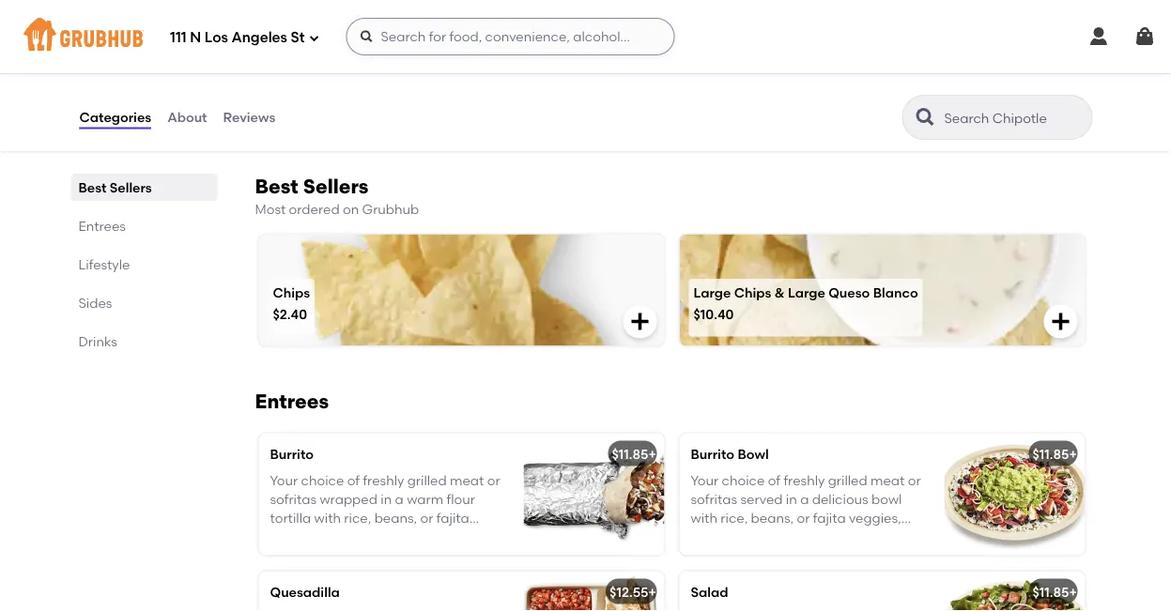 Task type: vqa. For each thing, say whether or not it's contained in the screenshot.
San Francisco, CA button in the left of the page
no



Task type: locate. For each thing, give the bounding box(es) containing it.
svg image
[[1134, 25, 1157, 48], [359, 29, 374, 44], [309, 32, 320, 44], [78, 42, 97, 61], [1050, 310, 1073, 333]]

sellers inside best sellers most ordered on grubhub
[[303, 175, 369, 199]]

large
[[694, 284, 731, 300], [788, 284, 826, 300]]

1 burrito from the left
[[270, 446, 314, 462]]

1 horizontal spatial sellers
[[303, 175, 369, 199]]

1 horizontal spatial burrito
[[691, 446, 735, 462]]

2 horizontal spatial or
[[908, 473, 921, 489]]

svg image
[[1088, 25, 1111, 48], [629, 310, 652, 333]]

lifestyle tab
[[78, 255, 210, 274]]

0 vertical spatial svg image
[[1088, 25, 1111, 48]]

or right meat on the right of page
[[908, 473, 921, 489]]

sellers up entrees tab
[[110, 180, 152, 196]]

chips left the &
[[735, 284, 772, 300]]

chips
[[273, 284, 310, 300], [735, 284, 772, 300]]

0 horizontal spatial burrito
[[270, 446, 314, 462]]

on
[[343, 202, 359, 218]]

best up entrees tab
[[78, 180, 107, 196]]

queso
[[829, 284, 870, 300]]

2 burrito from the left
[[691, 446, 735, 462]]

1 horizontal spatial with
[[770, 530, 796, 546]]

guac,
[[800, 530, 836, 546]]

sellers
[[303, 175, 369, 199], [110, 180, 152, 196]]

salad image
[[945, 572, 1086, 612]]

salsa,
[[839, 530, 875, 546]]

0 horizontal spatial chips
[[273, 284, 310, 300]]

large right the &
[[788, 284, 826, 300]]

1 vertical spatial entrees
[[255, 389, 329, 413]]

1 vertical spatial with
[[770, 530, 796, 546]]

entrees up lifestyle
[[78, 218, 126, 234]]

sellers for best sellers most ordered on grubhub
[[303, 175, 369, 199]]

n
[[190, 29, 201, 46]]

quesadilla
[[270, 584, 340, 600]]

$11.85 + for $12.55 +
[[1033, 584, 1078, 600]]

2 vertical spatial or
[[817, 549, 830, 565]]

1 large from the left
[[694, 284, 731, 300]]

$11.85 for $11.85 +
[[1033, 446, 1070, 462]]

chips up $2.40
[[273, 284, 310, 300]]

0 horizontal spatial sellers
[[110, 180, 152, 196]]

queso
[[879, 530, 917, 546]]

preorder button
[[78, 35, 157, 69]]

fajita
[[813, 511, 846, 527]]

los
[[205, 29, 228, 46]]

salad
[[691, 584, 729, 600]]

entrees
[[78, 218, 126, 234], [255, 389, 329, 413]]

and
[[691, 530, 716, 546]]

option group
[[78, 0, 401, 20]]

delicious
[[813, 492, 869, 508]]

with
[[691, 511, 718, 527], [770, 530, 796, 546]]

entrees down $2.40
[[255, 389, 329, 413]]

+
[[649, 446, 657, 462], [1070, 446, 1078, 462], [649, 584, 657, 600], [1070, 584, 1078, 600]]

drinks
[[78, 334, 117, 350]]

best inside best sellers tab
[[78, 180, 107, 196]]

svg image inside main navigation navigation
[[1088, 25, 1111, 48]]

veggies,
[[849, 511, 902, 527]]

0 vertical spatial or
[[908, 473, 921, 489]]

angeles
[[232, 29, 287, 46]]

sellers for best sellers
[[110, 180, 152, 196]]

served
[[741, 492, 783, 508]]

meat
[[871, 473, 905, 489]]

0 horizontal spatial best
[[78, 180, 107, 196]]

best
[[255, 175, 299, 199], [78, 180, 107, 196]]

categories
[[79, 109, 151, 125]]

with up cream
[[770, 530, 796, 546]]

of
[[768, 473, 781, 489]]

sellers up on
[[303, 175, 369, 199]]

2 large from the left
[[788, 284, 826, 300]]

$12.55
[[610, 584, 649, 600]]

1 horizontal spatial entrees
[[255, 389, 329, 413]]

0 horizontal spatial or
[[797, 511, 810, 527]]

0 vertical spatial entrees
[[78, 218, 126, 234]]

best inside best sellers most ordered on grubhub
[[255, 175, 299, 199]]

with up the and
[[691, 511, 718, 527]]

0 horizontal spatial large
[[694, 284, 731, 300]]

rice,
[[721, 511, 748, 527]]

0 horizontal spatial svg image
[[629, 310, 652, 333]]

+ for burrito bowl
[[1070, 446, 1078, 462]]

sour
[[742, 549, 769, 565]]

$11.85 +
[[612, 446, 657, 462], [1033, 446, 1078, 462], [1033, 584, 1078, 600]]

entrees inside tab
[[78, 218, 126, 234]]

111 n los angeles st
[[170, 29, 305, 46]]

best up most
[[255, 175, 299, 199]]

drinks tab
[[78, 332, 210, 351]]

1 horizontal spatial chips
[[735, 284, 772, 300]]

1 horizontal spatial best
[[255, 175, 299, 199]]

st
[[291, 29, 305, 46]]

most
[[255, 202, 286, 218]]

chips inside large chips & large queso blanco $10.40
[[735, 284, 772, 300]]

beans,
[[751, 511, 794, 527]]

1 horizontal spatial large
[[788, 284, 826, 300]]

burrito
[[270, 446, 314, 462], [691, 446, 735, 462]]

or down 'guac,'
[[817, 549, 830, 565]]

1 vertical spatial svg image
[[629, 310, 652, 333]]

$11.85 + for $11.85 +
[[1033, 446, 1078, 462]]

0 horizontal spatial entrees
[[78, 218, 126, 234]]

best for best sellers most ordered on grubhub
[[255, 175, 299, 199]]

large chips & large queso blanco $10.40
[[694, 284, 919, 323]]

0 vertical spatial with
[[691, 511, 718, 527]]

2 chips from the left
[[735, 284, 772, 300]]

1 chips from the left
[[273, 284, 310, 300]]

large up the $10.40
[[694, 284, 731, 300]]

sellers inside tab
[[110, 180, 152, 196]]

burrito image
[[524, 433, 665, 556]]

sides tab
[[78, 293, 210, 313]]

entrees tab
[[78, 216, 210, 236]]

$11.85
[[612, 446, 649, 462], [1033, 446, 1070, 462], [1033, 584, 1070, 600]]

1 horizontal spatial svg image
[[1088, 25, 1111, 48]]

or
[[908, 473, 921, 489], [797, 511, 810, 527], [817, 549, 830, 565]]

freshly
[[784, 473, 825, 489]]

or down a
[[797, 511, 810, 527]]

preorder
[[101, 44, 157, 60]]

about
[[167, 109, 207, 125]]

bowl
[[738, 446, 769, 462]]

Search Chipotle search field
[[943, 109, 1087, 127]]

search icon image
[[915, 106, 937, 129]]



Task type: describe. For each thing, give the bounding box(es) containing it.
lifestyle
[[78, 257, 130, 273]]

$2.40
[[273, 307, 307, 323]]

categories button
[[78, 84, 152, 151]]

reviews button
[[222, 84, 276, 151]]

0 horizontal spatial with
[[691, 511, 718, 527]]

burrito for burrito bowl
[[691, 446, 735, 462]]

best sellers most ordered on grubhub
[[255, 175, 419, 218]]

about button
[[166, 84, 208, 151]]

best sellers tab
[[78, 178, 210, 197]]

chips $2.40
[[273, 284, 310, 323]]

ordered
[[289, 202, 340, 218]]

quesadilla image
[[524, 572, 665, 612]]

$10.40
[[694, 307, 734, 323]]

$12.55 +
[[610, 584, 657, 600]]

burrito bowl
[[691, 446, 769, 462]]

burrito for burrito
[[270, 446, 314, 462]]

in
[[786, 492, 798, 508]]

1 horizontal spatial or
[[817, 549, 830, 565]]

svg image inside preorder 'button'
[[78, 42, 97, 61]]

your
[[691, 473, 719, 489]]

best sellers
[[78, 180, 152, 196]]

main navigation navigation
[[0, 0, 1172, 73]]

1 vertical spatial or
[[797, 511, 810, 527]]

&
[[775, 284, 785, 300]]

a
[[801, 492, 809, 508]]

bowl
[[872, 492, 902, 508]]

sofritas
[[691, 492, 738, 508]]

blanco,
[[691, 549, 739, 565]]

best for best sellers
[[78, 180, 107, 196]]

grubhub
[[362, 202, 419, 218]]

blanco
[[873, 284, 919, 300]]

$11.85 for $12.55 +
[[1033, 584, 1070, 600]]

reviews
[[223, 109, 276, 125]]

sides
[[78, 295, 112, 311]]

cream
[[772, 549, 814, 565]]

cheese.
[[834, 549, 883, 565]]

grilled
[[828, 473, 868, 489]]

+ for quesadilla
[[649, 584, 657, 600]]

111
[[170, 29, 187, 46]]

topped
[[720, 530, 767, 546]]

burrito bowl image
[[945, 433, 1086, 556]]

choice
[[722, 473, 765, 489]]

your choice of freshly grilled meat or sofritas served in a delicious bowl with rice, beans, or fajita veggies, and topped with guac, salsa, queso blanco, sour cream or cheese.
[[691, 473, 921, 565]]

Search for food, convenience, alcohol... search field
[[346, 18, 675, 55]]

+ for burrito
[[649, 446, 657, 462]]



